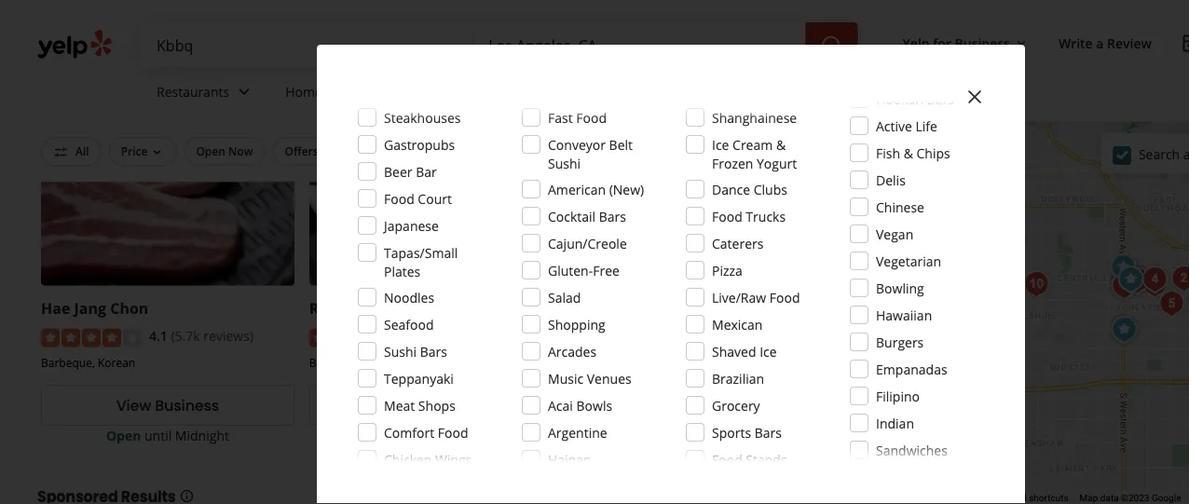 Task type: locate. For each thing, give the bounding box(es) containing it.
0 horizontal spatial for
[[642, 144, 658, 159]]

(new)
[[609, 180, 644, 198]]

ice right shaved
[[760, 342, 777, 360]]

angeles
[[454, 298, 513, 318]]

0 horizontal spatial sushi
[[384, 342, 417, 360]]

2 offers from the left
[[498, 144, 532, 159]]

1 horizontal spatial sushi
[[548, 154, 581, 172]]

2 view business link from the left
[[577, 385, 831, 426]]

sports bars
[[712, 424, 782, 441]]

1 until from the left
[[144, 426, 172, 444]]

korean down 4.6 star rating image
[[634, 355, 672, 370]]

view business link
[[41, 385, 294, 426], [577, 385, 831, 426]]

barbeque, korean down 4.6 star rating image
[[577, 355, 672, 370]]

for for yelp
[[933, 34, 951, 52]]

caterers
[[712, 234, 764, 252]]

filipino
[[876, 387, 920, 405]]

2 horizontal spatial until
[[681, 426, 708, 444]]

food right live/raw
[[770, 288, 800, 306]]

business left the 16 chevron down v2 image
[[955, 34, 1010, 52]]

korean
[[647, 298, 700, 318], [98, 355, 135, 370], [366, 355, 404, 370], [634, 355, 672, 370]]

open until 11:30 pm
[[373, 426, 499, 444]]

business
[[955, 34, 1010, 52], [155, 395, 219, 416], [691, 395, 756, 416]]

0 horizontal spatial ice
[[712, 136, 729, 153]]

music venues
[[548, 370, 632, 387]]

1 horizontal spatial view business
[[653, 395, 756, 416]]

©2023
[[1121, 493, 1149, 504]]

bars for sushi bars
[[420, 342, 447, 360]]

2 horizontal spatial reviews)
[[737, 327, 787, 345]]

2 barbeque, korean from the left
[[577, 355, 672, 370]]

view business for bbq
[[653, 395, 756, 416]]

0 horizontal spatial open
[[106, 426, 141, 444]]

2 horizontal spatial business
[[955, 34, 1010, 52]]

business categories element
[[142, 67, 1189, 121]]

road to seoul - los angeles
[[309, 298, 513, 318]]

0 horizontal spatial now
[[228, 144, 253, 159]]

view business link up until midnight
[[577, 385, 831, 426]]

home services
[[285, 83, 375, 100]]

search
[[1139, 145, 1180, 163]]

for inside filters group
[[642, 144, 658, 159]]

& inside "ice cream & frozen yogurt"
[[776, 136, 786, 153]]

ice inside "ice cream & frozen yogurt"
[[712, 136, 729, 153]]

1 view business link from the left
[[41, 385, 294, 426]]

offers for offers takeout
[[498, 144, 532, 159]]

search a
[[1139, 145, 1189, 163]]

1 horizontal spatial business
[[691, 395, 756, 416]]

projects image
[[1182, 34, 1189, 56]]

tapas/small plates
[[384, 244, 458, 280]]

gangnam station korean bbq image
[[1106, 267, 1143, 305]]

& up yogurt
[[776, 136, 786, 153]]

barbeque, korean for songhak
[[577, 355, 672, 370]]

offers
[[285, 144, 318, 159], [498, 144, 532, 159]]

hanu korean bbq image
[[1165, 260, 1189, 297]]

ice left hot
[[712, 136, 729, 153]]

offers inside "button"
[[285, 144, 318, 159]]

midnight up 16 info v2 image
[[175, 426, 229, 444]]

bbq
[[704, 298, 736, 318]]

new
[[775, 144, 800, 159]]

fast food
[[548, 109, 607, 126]]

0 vertical spatial sushi
[[548, 154, 581, 172]]

2 view from the left
[[653, 395, 688, 416]]

los
[[426, 298, 451, 318]]

offers inside "button"
[[498, 144, 532, 159]]

barbeque, korean for hae
[[41, 355, 135, 370]]

offers left takeout
[[498, 144, 532, 159]]

hae jang chon image
[[1112, 261, 1149, 298]]

bar
[[416, 163, 437, 180]]

0 horizontal spatial barbeque,
[[41, 355, 95, 370]]

midnight
[[175, 426, 229, 444], [712, 426, 766, 444]]

reviews) for road to seoul - los angeles
[[472, 327, 522, 345]]

korean down 3.9 star rating image
[[366, 355, 404, 370]]

dialog containing hookah bars
[[0, 0, 1189, 504]]

indian
[[876, 414, 914, 432]]

a for write
[[1096, 34, 1104, 52]]

google
[[1152, 493, 1181, 504]]

1 reviews) from the left
[[203, 327, 254, 345]]

0 vertical spatial ice
[[712, 136, 729, 153]]

beer bar
[[384, 163, 437, 180]]

reviews) right (5.7k
[[203, 327, 254, 345]]

seoul
[[372, 298, 413, 318]]

dialog
[[0, 0, 1189, 504]]

view up the open until midnight
[[116, 395, 151, 416]]

now
[[228, 144, 253, 159], [443, 395, 475, 416]]

& right fish
[[904, 144, 913, 162]]

soowon galbi kbbq restaurant image
[[1153, 285, 1189, 322]]

2 horizontal spatial open
[[373, 426, 408, 444]]

1 horizontal spatial ice
[[760, 342, 777, 360]]

4.1 star rating image
[[41, 329, 142, 347]]

korean inside the barbeque, korean order now
[[366, 355, 404, 370]]

hookah
[[876, 90, 924, 108]]

1 horizontal spatial for
[[933, 34, 951, 52]]

1 vertical spatial now
[[443, 395, 475, 416]]

life
[[916, 117, 937, 135]]

noodles
[[384, 288, 434, 306]]

offers takeout button
[[486, 137, 591, 165]]

food up wings
[[438, 424, 468, 441]]

teppanyaki
[[384, 370, 454, 387]]

wings
[[435, 451, 472, 468]]

business up the open until midnight
[[155, 395, 219, 416]]

user actions element
[[888, 26, 1189, 63]]

search image
[[821, 35, 843, 57]]

hainan
[[548, 451, 591, 468]]

a right 'search'
[[1183, 145, 1189, 163]]

0 horizontal spatial business
[[155, 395, 219, 416]]

view business link up the open until midnight
[[41, 385, 294, 426]]

offers left delivery
[[285, 144, 318, 159]]

cream
[[733, 136, 773, 153]]

a inside 'link'
[[1096, 34, 1104, 52]]

sushi down conveyor
[[548, 154, 581, 172]]

road to seoul - los angeles image
[[1106, 311, 1143, 349], [1106, 311, 1143, 349]]

1 horizontal spatial reviews)
[[472, 327, 522, 345]]

barbeque, down 3.9 star rating image
[[309, 355, 363, 370]]

songhak korean bbq
[[577, 298, 736, 318]]

barbeque,
[[41, 355, 95, 370], [309, 355, 363, 370], [577, 355, 631, 370]]

bars down (new)
[[599, 207, 626, 225]]

0 horizontal spatial reviews)
[[203, 327, 254, 345]]

view business link for chon
[[41, 385, 294, 426]]

0 vertical spatial for
[[933, 34, 951, 52]]

bowling
[[876, 279, 924, 297]]

0 horizontal spatial view
[[116, 395, 151, 416]]

reviews) for songhak korean bbq
[[737, 327, 787, 345]]

a right write
[[1096, 34, 1104, 52]]

good for dinner button
[[599, 137, 710, 165]]

genwa korean bbq mid wilshire image
[[1018, 266, 1055, 303]]

for right good
[[642, 144, 658, 159]]

filters group
[[37, 137, 816, 166]]

view for korean
[[653, 395, 688, 416]]

1 offers from the left
[[285, 144, 318, 159]]

business inside button
[[955, 34, 1010, 52]]

0 horizontal spatial until
[[144, 426, 172, 444]]

barbeque, for songhak
[[577, 355, 631, 370]]

japanese
[[384, 217, 439, 234]]

1 horizontal spatial view business link
[[577, 385, 831, 426]]

dance clubs
[[712, 180, 787, 198]]

0 horizontal spatial barbeque, korean
[[41, 355, 135, 370]]

bars up stands
[[755, 424, 782, 441]]

restaurants link
[[142, 67, 270, 121]]

sushi
[[548, 154, 581, 172], [384, 342, 417, 360]]

barbeque, down 4.1 star rating image
[[41, 355, 95, 370]]

1 view business from the left
[[116, 395, 219, 416]]

view business up the open until midnight
[[116, 395, 219, 416]]

2 view business from the left
[[653, 395, 756, 416]]

until for order now
[[412, 426, 439, 444]]

until for view business
[[144, 426, 172, 444]]

frozen
[[712, 154, 753, 172]]

sushi down the seafood
[[384, 342, 417, 360]]

1 horizontal spatial barbeque, korean
[[577, 355, 672, 370]]

1 vertical spatial sushi
[[384, 342, 417, 360]]

write a review link
[[1051, 26, 1159, 60]]

3 reviews) from the left
[[737, 327, 787, 345]]

bars up the life
[[927, 90, 954, 108]]

barbeque, korean down 4.1 star rating image
[[41, 355, 135, 370]]

offers delivery
[[285, 144, 365, 159]]

until midnight
[[681, 426, 766, 444]]

for for good
[[642, 144, 658, 159]]

1 vertical spatial for
[[642, 144, 658, 159]]

gluten-free
[[548, 261, 620, 279]]

business up sports
[[691, 395, 756, 416]]

fast
[[548, 109, 573, 126]]

1 view from the left
[[116, 395, 151, 416]]

4.6 star rating image
[[577, 329, 678, 347]]

seafood
[[384, 315, 434, 333]]

1 horizontal spatial midnight
[[712, 426, 766, 444]]

0 horizontal spatial a
[[1096, 34, 1104, 52]]

takeout
[[535, 144, 579, 159]]

shortcuts
[[1029, 493, 1069, 504]]

google image
[[883, 480, 945, 504]]

ice cream & frozen yogurt
[[712, 136, 797, 172]]

2 horizontal spatial barbeque,
[[577, 355, 631, 370]]

4.1 (5.7k reviews)
[[149, 327, 254, 345]]

1 barbeque, from the left
[[41, 355, 95, 370]]

now down 24 chevron down v2 icon in the top of the page
[[228, 144, 253, 159]]

2 reviews) from the left
[[472, 327, 522, 345]]

1 vertical spatial a
[[1183, 145, 1189, 163]]

0 horizontal spatial &
[[776, 136, 786, 153]]

sushi inside conveyor belt sushi
[[548, 154, 581, 172]]

barbeque, for hae
[[41, 355, 95, 370]]

3.9 star rating image
[[309, 329, 410, 347]]

1 horizontal spatial now
[[443, 395, 475, 416]]

food trucks
[[712, 207, 786, 225]]

2 midnight from the left
[[712, 426, 766, 444]]

meat shops
[[384, 397, 456, 414]]

0 horizontal spatial midnight
[[175, 426, 229, 444]]

shaved
[[712, 342, 756, 360]]

None search field
[[142, 22, 862, 67]]

gluten-
[[548, 261, 593, 279]]

jjukku jjukku bbq image
[[1136, 266, 1174, 303]]

good
[[611, 144, 639, 159]]

for
[[933, 34, 951, 52], [642, 144, 658, 159]]

view up until midnight
[[653, 395, 688, 416]]

0 horizontal spatial view business
[[116, 395, 219, 416]]

2 barbeque, from the left
[[309, 355, 363, 370]]

16 chevron down v2 image
[[1014, 36, 1029, 51]]

conveyor
[[548, 136, 606, 153]]

shanghainese
[[712, 109, 797, 126]]

1 horizontal spatial barbeque,
[[309, 355, 363, 370]]

barbeque, down 4.6 star rating image
[[577, 355, 631, 370]]

view business link for bbq
[[577, 385, 831, 426]]

1 horizontal spatial open
[[196, 144, 225, 159]]

live/raw
[[712, 288, 766, 306]]

-
[[417, 298, 422, 318]]

dinner
[[661, 144, 698, 159]]

0 horizontal spatial offers
[[285, 144, 318, 159]]

0 horizontal spatial view business link
[[41, 385, 294, 426]]

0 vertical spatial now
[[228, 144, 253, 159]]

open inside button
[[196, 144, 225, 159]]

0 vertical spatial a
[[1096, 34, 1104, 52]]

(5.7k
[[171, 327, 200, 345]]

prime k bbq image
[[1106, 251, 1143, 288]]

a
[[1096, 34, 1104, 52], [1183, 145, 1189, 163]]

midnight up food stands
[[712, 426, 766, 444]]

for right yelp
[[933, 34, 951, 52]]

2 until from the left
[[412, 426, 439, 444]]

home
[[285, 83, 322, 100]]

for inside 'user actions' element
[[933, 34, 951, 52]]

11:30
[[442, 426, 476, 444]]

1 barbeque, korean from the left
[[41, 355, 135, 370]]

1 horizontal spatial view
[[653, 395, 688, 416]]

reviews) down live/raw food
[[737, 327, 787, 345]]

fish
[[876, 144, 900, 162]]

reviews) down angeles in the bottom of the page
[[472, 327, 522, 345]]

1 horizontal spatial a
[[1183, 145, 1189, 163]]

3 barbeque, from the left
[[577, 355, 631, 370]]

bars up teppanyaki
[[420, 342, 447, 360]]

services
[[326, 83, 375, 100]]

open for view business
[[106, 426, 141, 444]]

pizza
[[712, 261, 743, 279]]

view business up until midnight
[[653, 395, 756, 416]]

1 horizontal spatial until
[[412, 426, 439, 444]]

now up the 11:30
[[443, 395, 475, 416]]

1 horizontal spatial offers
[[498, 144, 532, 159]]



Task type: vqa. For each thing, say whether or not it's contained in the screenshot.
'Select slide' Image
no



Task type: describe. For each thing, give the bounding box(es) containing it.
view business for chon
[[116, 395, 219, 416]]

acai
[[548, 397, 573, 414]]

hae jang chon image
[[1112, 261, 1149, 298]]

pm
[[479, 426, 499, 444]]

food down until midnight
[[712, 451, 743, 468]]

offers for offers delivery
[[285, 144, 318, 159]]

bowls
[[576, 397, 612, 414]]

16 filter v2 image
[[53, 145, 68, 160]]

yelp for business button
[[895, 26, 1036, 60]]

open now button
[[184, 137, 265, 165]]

clubs
[[754, 180, 787, 198]]

now inside "open now" button
[[228, 144, 253, 159]]

write
[[1059, 34, 1093, 52]]

a for search
[[1183, 145, 1189, 163]]

reservations
[[397, 144, 467, 159]]

business for songhak korean bbq
[[691, 395, 756, 416]]

order
[[397, 395, 439, 416]]

conveyor belt sushi
[[548, 136, 633, 172]]

3.9 (4.1k reviews)
[[417, 327, 522, 345]]

hae
[[41, 298, 70, 318]]

good for dinner
[[611, 144, 698, 159]]

cocktail
[[548, 207, 596, 225]]

cajun/creole
[[548, 234, 627, 252]]

american (new)
[[548, 180, 644, 198]]

1 vertical spatial ice
[[760, 342, 777, 360]]

songhak korean bbq link
[[577, 298, 736, 318]]

shops
[[418, 397, 456, 414]]

salad
[[548, 288, 581, 306]]

hae jang chon link
[[41, 298, 148, 318]]

baekjeong - los angeles image
[[1136, 261, 1174, 298]]

data
[[1100, 493, 1119, 504]]

grocery
[[712, 397, 760, 414]]

road
[[309, 298, 347, 318]]

open until midnight
[[106, 426, 229, 444]]

comfort
[[384, 424, 434, 441]]

empanadas
[[876, 360, 947, 378]]

hot and new button
[[717, 137, 812, 165]]

keyboard
[[988, 493, 1027, 504]]

vegan
[[876, 225, 914, 243]]

korean down 4.1 star rating image
[[98, 355, 135, 370]]

hookah bars
[[876, 90, 954, 108]]

active
[[876, 117, 912, 135]]

court
[[418, 190, 452, 207]]

road to seoul - los angeles link
[[309, 298, 513, 318]]

home services link
[[270, 67, 416, 121]]

to
[[351, 298, 369, 318]]

brazilian
[[712, 370, 764, 387]]

arcades
[[548, 342, 597, 360]]

fish & chips
[[876, 144, 950, 162]]

bars for cocktail bars
[[599, 207, 626, 225]]

delis
[[876, 171, 906, 189]]

keyboard shortcuts button
[[988, 492, 1069, 504]]

yelp for business
[[903, 34, 1010, 52]]

music
[[548, 370, 584, 387]]

4.6 (397 reviews)
[[686, 327, 787, 345]]

open now
[[196, 144, 253, 159]]

stands
[[746, 451, 787, 468]]

shaved ice
[[712, 342, 777, 360]]

gangnam station korean bbq image
[[1106, 267, 1143, 305]]

barbeque, inside the barbeque, korean order now
[[309, 355, 363, 370]]

map region
[[669, 0, 1189, 504]]

sushi bars
[[384, 342, 447, 360]]

live/raw food
[[712, 288, 800, 306]]

cocktail bars
[[548, 207, 626, 225]]

sandwiches
[[876, 441, 948, 459]]

king chang - la image
[[1119, 262, 1156, 299]]

business for hae jang chon
[[155, 395, 219, 416]]

american
[[548, 180, 606, 198]]

open for order now
[[373, 426, 408, 444]]

1 horizontal spatial &
[[904, 144, 913, 162]]

24 chevron down v2 image
[[233, 81, 256, 103]]

mexican
[[712, 315, 763, 333]]

1 midnight from the left
[[175, 426, 229, 444]]

reviews) for hae jang chon
[[203, 327, 254, 345]]

food down beer
[[384, 190, 414, 207]]

3.9
[[417, 327, 436, 345]]

3 until from the left
[[681, 426, 708, 444]]

vegetarian
[[876, 252, 941, 270]]

tapas/small
[[384, 244, 458, 261]]

free
[[593, 261, 620, 279]]

songhak korean bbq image
[[1105, 249, 1142, 286]]

close image
[[964, 86, 986, 108]]

write a review
[[1059, 34, 1152, 52]]

16 info v2 image
[[179, 489, 194, 504]]

beer
[[384, 163, 412, 180]]

korean up 4.6
[[647, 298, 700, 318]]

chon
[[110, 298, 148, 318]]

bars for sports bars
[[755, 424, 782, 441]]

burgers
[[876, 333, 924, 351]]

now inside the barbeque, korean order now
[[443, 395, 475, 416]]

food court
[[384, 190, 452, 207]]

offers takeout
[[498, 144, 579, 159]]

view for jang
[[116, 395, 151, 416]]

bars for hookah bars
[[927, 90, 954, 108]]

jang
[[74, 298, 106, 318]]

yogurt
[[757, 154, 797, 172]]

chicken wings
[[384, 451, 472, 468]]

ahgassi gopchang image
[[1119, 262, 1156, 299]]

review
[[1107, 34, 1152, 52]]

map
[[1080, 493, 1098, 504]]

chinese
[[876, 198, 924, 216]]

food down dance
[[712, 207, 743, 225]]

steakhouses
[[384, 109, 461, 126]]

food up conveyor
[[576, 109, 607, 126]]



